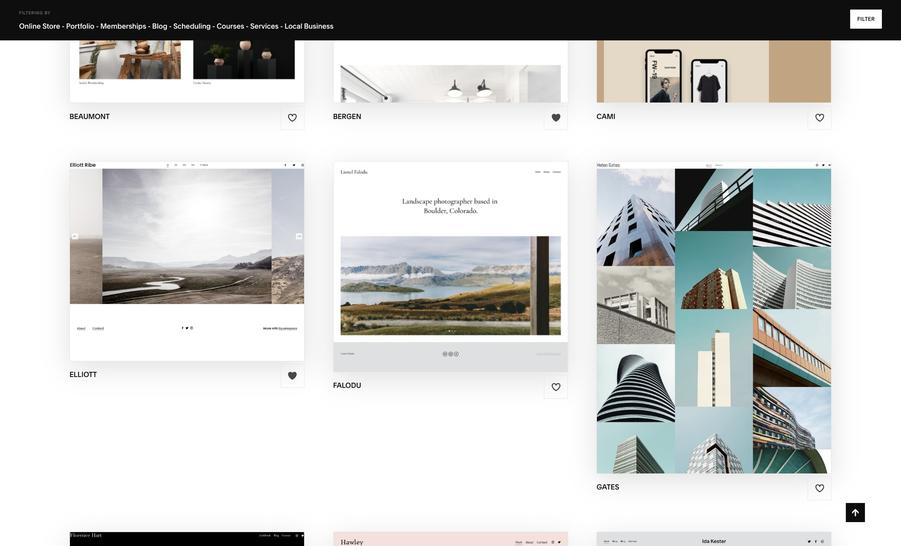 Task type: vqa. For each thing, say whether or not it's contained in the screenshot.
Paloma
no



Task type: locate. For each thing, give the bounding box(es) containing it.
3 - from the left
[[148, 22, 151, 30]]

filter button
[[850, 10, 882, 29]]

6 - from the left
[[246, 22, 249, 30]]

1 - from the left
[[62, 22, 65, 30]]

with inside button
[[431, 250, 453, 260]]

hart image
[[70, 532, 304, 546]]

0 horizontal spatial start
[[139, 244, 165, 254]]

memberships
[[100, 22, 146, 30]]

filter
[[857, 16, 875, 22]]

with up preview falodu
[[431, 250, 453, 260]]

start up preview gates
[[669, 300, 696, 310]]

with
[[167, 244, 189, 254], [431, 250, 453, 260], [698, 300, 720, 310]]

0 horizontal spatial preview
[[150, 261, 188, 271]]

2 horizontal spatial preview
[[680, 317, 718, 327]]

1 vertical spatial falodu
[[453, 267, 488, 277]]

-
[[62, 22, 65, 30], [96, 22, 99, 30], [148, 22, 151, 30], [169, 22, 172, 30], [212, 22, 215, 30], [246, 22, 249, 30], [280, 22, 283, 30]]

- right blog
[[169, 22, 172, 30]]

start inside button
[[402, 250, 429, 260]]

2 - from the left
[[96, 22, 99, 30]]

bergen
[[333, 112, 361, 121]]

preview down start with falodu
[[413, 267, 451, 277]]

0 vertical spatial falodu
[[455, 250, 490, 260]]

- right courses
[[246, 22, 249, 30]]

with for falodu
[[431, 250, 453, 260]]

start for preview elliott
[[139, 244, 165, 254]]

portfolio
[[66, 22, 94, 30]]

filtering
[[19, 10, 43, 15]]

0 vertical spatial elliott
[[192, 244, 226, 254]]

- right the store
[[62, 22, 65, 30]]

add cami to your favorites list image
[[815, 113, 825, 123]]

preview
[[150, 261, 188, 271], [413, 267, 451, 277], [680, 317, 718, 327]]

back to top image
[[851, 508, 860, 518]]

gates inside the preview gates link
[[720, 317, 748, 327]]

remove bergen from your favorites list image
[[551, 113, 561, 123]]

0 vertical spatial gates
[[722, 300, 750, 310]]

falodu image
[[334, 161, 568, 372]]

start with falodu button
[[402, 243, 499, 267]]

add gates to your favorites list image
[[815, 484, 825, 493]]

add beaumont to your favorites list image
[[288, 113, 297, 123]]

1 vertical spatial gates
[[720, 317, 748, 327]]

2 vertical spatial elliott
[[70, 370, 97, 379]]

online store - portfolio - memberships - blog - scheduling - courses - services - local business
[[19, 22, 334, 30]]

2 vertical spatial falodu
[[333, 381, 361, 390]]

start up preview elliott
[[139, 244, 165, 254]]

start
[[139, 244, 165, 254], [402, 250, 429, 260], [669, 300, 696, 310]]

start up preview falodu
[[402, 250, 429, 260]]

elliott
[[192, 244, 226, 254], [190, 261, 224, 271], [70, 370, 97, 379]]

elliott image
[[70, 161, 304, 361]]

4 - from the left
[[169, 22, 172, 30]]

preview elliott link
[[150, 254, 224, 278]]

1 horizontal spatial start
[[402, 250, 429, 260]]

0 horizontal spatial with
[[167, 244, 189, 254]]

start with elliott button
[[139, 237, 235, 261]]

start with gates button
[[669, 294, 759, 318]]

with up preview gates
[[698, 300, 720, 310]]

1 vertical spatial elliott
[[190, 261, 224, 271]]

gates image
[[597, 161, 831, 474]]

2 horizontal spatial start
[[669, 300, 696, 310]]

2 vertical spatial gates
[[597, 483, 619, 491]]

- left courses
[[212, 22, 215, 30]]

2 horizontal spatial with
[[698, 300, 720, 310]]

- left local
[[280, 22, 283, 30]]

preview inside preview falodu link
[[413, 267, 451, 277]]

- left blog
[[148, 22, 151, 30]]

preview gates link
[[680, 311, 748, 334]]

gates
[[722, 300, 750, 310], [720, 317, 748, 327], [597, 483, 619, 491]]

store
[[42, 22, 60, 30]]

1 horizontal spatial with
[[431, 250, 453, 260]]

1 horizontal spatial preview
[[413, 267, 451, 277]]

preview down start with elliott
[[150, 261, 188, 271]]

cami image
[[597, 0, 831, 103]]

blog
[[152, 22, 167, 30]]

hawley image
[[334, 532, 568, 546]]

local
[[285, 22, 302, 30]]

with up preview elliott
[[167, 244, 189, 254]]

start for preview gates
[[669, 300, 696, 310]]

- right portfolio on the left top
[[96, 22, 99, 30]]

falodu
[[455, 250, 490, 260], [453, 267, 488, 277], [333, 381, 361, 390]]

preview down start with gates
[[680, 317, 718, 327]]

gates inside start with gates button
[[722, 300, 750, 310]]



Task type: describe. For each thing, give the bounding box(es) containing it.
with for gates
[[698, 300, 720, 310]]

falodu inside button
[[455, 250, 490, 260]]

start for preview falodu
[[402, 250, 429, 260]]

preview for preview falodu
[[413, 267, 451, 277]]

by
[[45, 10, 51, 15]]

kester image
[[597, 532, 831, 546]]

cami
[[597, 112, 615, 121]]

preview gates
[[680, 317, 748, 327]]

start with gates
[[669, 300, 750, 310]]

preview elliott
[[150, 261, 224, 271]]

beaumont image
[[70, 0, 304, 103]]

remove elliott from your favorites list image
[[288, 371, 297, 381]]

beaumont
[[70, 112, 110, 121]]

courses
[[217, 22, 244, 30]]

7 - from the left
[[280, 22, 283, 30]]

preview for preview gates
[[680, 317, 718, 327]]

start with falodu
[[402, 250, 490, 260]]

bergen image
[[334, 0, 568, 103]]

filtering by
[[19, 10, 51, 15]]

services
[[250, 22, 279, 30]]

add falodu to your favorites list image
[[551, 382, 561, 392]]

scheduling
[[173, 22, 211, 30]]

preview falodu link
[[413, 260, 488, 284]]

business
[[304, 22, 334, 30]]

online
[[19, 22, 41, 30]]

elliott inside button
[[192, 244, 226, 254]]

preview falodu
[[413, 267, 488, 277]]

5 - from the left
[[212, 22, 215, 30]]

with for elliott
[[167, 244, 189, 254]]

start with elliott
[[139, 244, 226, 254]]

preview for preview elliott
[[150, 261, 188, 271]]



